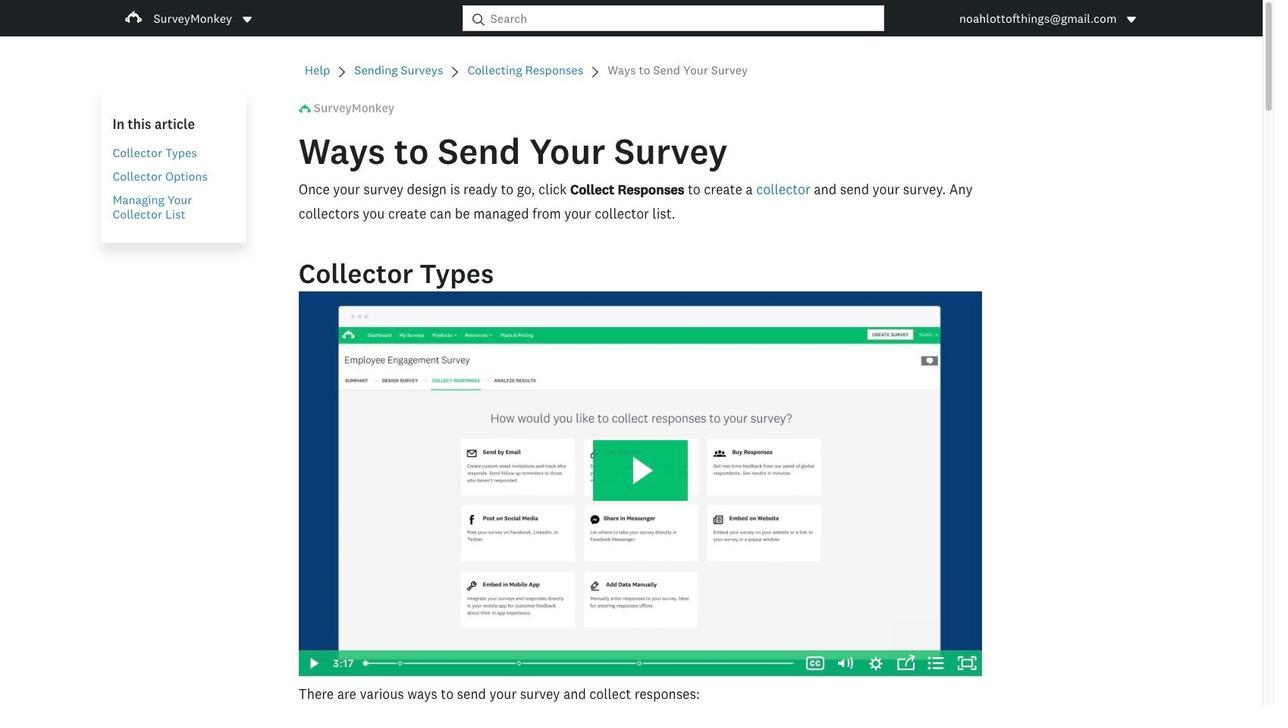 Task type: describe. For each thing, give the bounding box(es) containing it.
video element
[[299, 291, 983, 676]]

search image
[[473, 13, 485, 25]]

playbar slider
[[354, 650, 801, 676]]

Search text field
[[485, 6, 885, 30]]



Task type: locate. For each thing, give the bounding box(es) containing it.
open image
[[241, 13, 253, 25], [1127, 13, 1139, 25], [243, 16, 252, 22], [1128, 16, 1137, 22]]

chapter markers toolbar
[[366, 650, 793, 676]]

search image
[[473, 13, 485, 25]]



